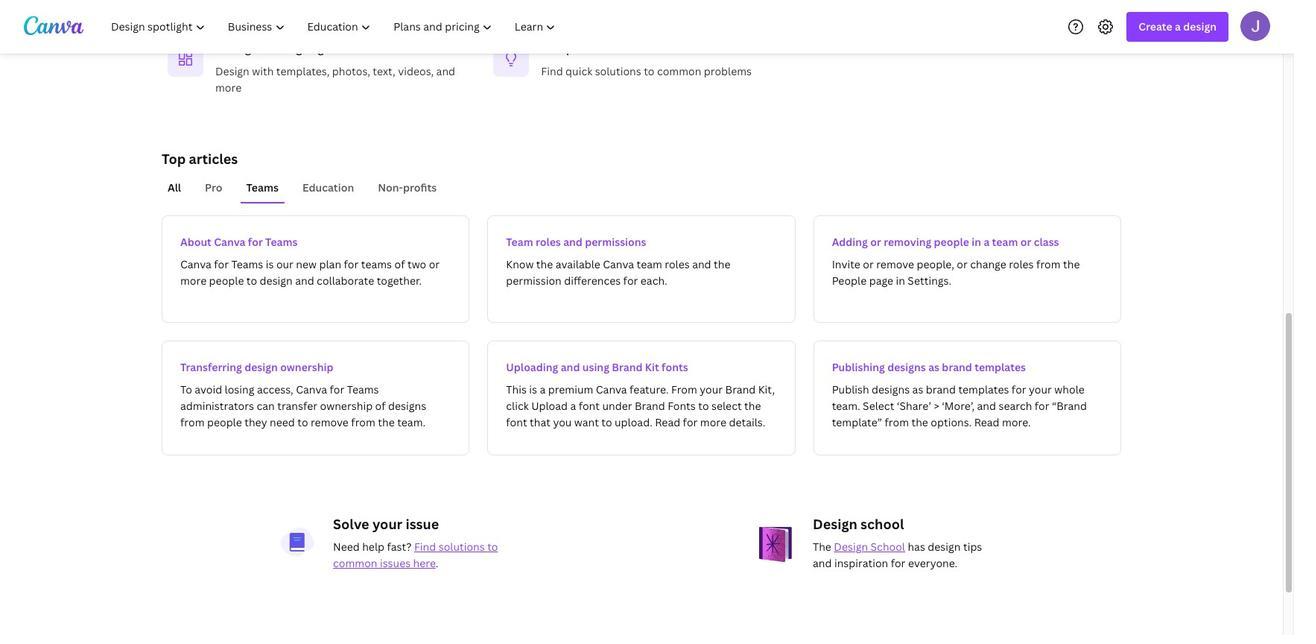 Task type: describe. For each thing, give the bounding box(es) containing it.
administrators
[[180, 399, 254, 413]]

1 vertical spatial brand
[[726, 382, 756, 397]]

premium
[[548, 382, 594, 397]]

to inside to avoid losing access, canva for teams administrators can transfer ownership of designs from people they need to remove from the team.
[[298, 415, 308, 429]]

"brand
[[1053, 399, 1088, 413]]

feature.
[[630, 382, 669, 397]]

fix
[[541, 42, 556, 56]]

template"
[[832, 415, 883, 429]]

publishing
[[832, 360, 885, 374]]

solutions inside find solutions to common issues here
[[439, 540, 485, 554]]

more inside canva for teams is our new plan for teams of two or more people to design and collaborate together.
[[180, 274, 207, 288]]

teams inside teams button
[[246, 180, 279, 195]]

help
[[362, 540, 385, 554]]

the inside this is a premium canva feature. from your brand kit, click upload a font under brand fonts to select the font that you want to upload. read for more details.
[[745, 399, 762, 413]]

of inside to avoid losing access, canva for teams administrators can transfer ownership of designs from people they need to remove from the team.
[[375, 399, 386, 413]]

know
[[506, 257, 534, 271]]

remove inside to avoid losing access, canva for teams administrators can transfer ownership of designs from people they need to remove from the team.
[[311, 415, 349, 429]]

the
[[813, 540, 832, 554]]

permissions
[[585, 235, 647, 249]]

ownership inside to avoid losing access, canva for teams administrators can transfer ownership of designs from people they need to remove from the team.
[[320, 399, 373, 413]]

photos,
[[332, 64, 370, 78]]

find for quick
[[541, 64, 563, 78]]

from inside the invite or remove people, or change roles from the people page in settings.
[[1037, 257, 1061, 271]]

team. inside publish designs as brand templates for your whole team. select 'share' > 'more', and search for "brand template" from the options. read more.
[[832, 399, 861, 413]]

can
[[257, 399, 275, 413]]

permission
[[506, 274, 562, 288]]

0 vertical spatial people
[[935, 235, 970, 249]]

fast?
[[387, 540, 412, 554]]

canva inside to avoid losing access, canva for teams administrators can transfer ownership of designs from people they need to remove from the team.
[[296, 382, 327, 397]]

upload.
[[615, 415, 653, 429]]

fonts
[[662, 360, 689, 374]]

school
[[861, 515, 905, 533]]

fonts
[[668, 399, 696, 413]]

top level navigation element
[[101, 12, 569, 42]]

read inside publish designs as brand templates for your whole team. select 'share' > 'more', and search for "brand template" from the options. read more.
[[975, 415, 1000, 429]]

kit
[[645, 360, 660, 374]]

design for design school
[[813, 515, 858, 533]]

design inside dropdown button
[[1184, 19, 1217, 34]]

'share'
[[897, 399, 932, 413]]

your inside this is a premium canva feature. from your brand kit, click upload a font under brand fonts to select the font that you want to upload. read for more details.
[[700, 382, 723, 397]]

or left change
[[957, 257, 968, 271]]

adding or removing people in a team or class
[[832, 235, 1060, 249]]

templates,
[[276, 64, 330, 78]]

for down teams button
[[248, 235, 263, 249]]

roles inside know the available canva team roles and the permission differences for each.
[[665, 257, 690, 271]]

editing and designing
[[215, 42, 324, 56]]

avoid
[[195, 382, 222, 397]]

removing
[[884, 235, 932, 249]]

from
[[672, 382, 698, 397]]

for inside to avoid losing access, canva for teams administrators can transfer ownership of designs from people they need to remove from the team.
[[330, 382, 345, 397]]

brand for publish
[[926, 382, 956, 397]]

team. inside to avoid losing access, canva for teams administrators can transfer ownership of designs from people they need to remove from the team.
[[397, 415, 426, 429]]

has design tips and inspiration for everyone.
[[813, 540, 983, 570]]

brand for publishing
[[943, 360, 973, 374]]

more.
[[1003, 415, 1031, 429]]

'more',
[[942, 399, 975, 413]]

the design school
[[813, 540, 906, 554]]

1 horizontal spatial solutions
[[595, 64, 642, 78]]

designs for publish
[[872, 382, 910, 397]]

design inside canva for teams is our new plan for teams of two or more people to design and collaborate together.
[[260, 274, 293, 288]]

is inside this is a premium canva feature. from your brand kit, click upload a font under brand fonts to select the font that you want to upload. read for more details.
[[530, 382, 538, 397]]

together.
[[377, 274, 422, 288]]

0 vertical spatial brand
[[612, 360, 643, 374]]

1 vertical spatial font
[[506, 415, 528, 429]]

pro button
[[199, 174, 229, 202]]

for right search
[[1035, 399, 1050, 413]]

solve your issue
[[333, 515, 439, 533]]

non-
[[378, 180, 403, 195]]

0 horizontal spatial your
[[373, 515, 403, 533]]

2 vertical spatial brand
[[635, 399, 666, 413]]

canva right about
[[214, 235, 246, 249]]

from inside publish designs as brand templates for your whole team. select 'share' > 'more', and search for "brand template" from the options. read more.
[[885, 415, 909, 429]]

teams
[[361, 257, 392, 271]]

and inside 'design with templates, photos, text, videos, and more'
[[437, 64, 456, 78]]

tips
[[964, 540, 983, 554]]

whole
[[1055, 382, 1085, 397]]

>
[[934, 399, 940, 413]]

collaborate
[[317, 274, 374, 288]]

transferring
[[180, 360, 242, 374]]

has
[[908, 540, 926, 554]]

0 vertical spatial team
[[993, 235, 1019, 249]]

design with templates, photos, text, videos, and more
[[215, 64, 456, 95]]

solve
[[333, 515, 369, 533]]

or right adding at right top
[[871, 235, 882, 249]]

design inside has design tips and inspiration for everyone.
[[928, 540, 961, 554]]

team roles and permissions
[[506, 235, 647, 249]]

you
[[553, 415, 572, 429]]

they
[[245, 415, 267, 429]]

differences
[[564, 274, 621, 288]]

for inside this is a premium canva feature. from your brand kit, click upload a font under brand fonts to select the font that you want to upload. read for more details.
[[683, 415, 698, 429]]

a inside create a design dropdown button
[[1176, 19, 1182, 34]]

find for solutions
[[414, 540, 436, 554]]

kit,
[[759, 382, 775, 397]]

for up search
[[1012, 382, 1027, 397]]

and inside canva for teams is our new plan for teams of two or more people to design and collaborate together.
[[295, 274, 314, 288]]

want
[[575, 415, 599, 429]]

roles inside the invite or remove people, or change roles from the people page in settings.
[[1010, 257, 1034, 271]]

education button
[[297, 174, 360, 202]]

canva inside this is a premium canva feature. from your brand kit, click upload a font under brand fonts to select the font that you want to upload. read for more details.
[[596, 382, 627, 397]]

available
[[556, 257, 601, 271]]

or inside canva for teams is our new plan for teams of two or more people to design and collaborate together.
[[429, 257, 440, 271]]

here
[[413, 556, 436, 570]]

designs inside to avoid losing access, canva for teams administrators can transfer ownership of designs from people they need to remove from the team.
[[388, 399, 427, 413]]

a up upload
[[540, 382, 546, 397]]

find solutions to common issues here link
[[333, 540, 498, 570]]

need
[[333, 540, 360, 554]]

know the available canva team roles and the permission differences for each.
[[506, 257, 731, 288]]

all
[[168, 180, 181, 195]]

or up page
[[863, 257, 874, 271]]

editing
[[215, 42, 251, 56]]

jacob simon image
[[1241, 11, 1271, 41]]

teams inside canva for teams is our new plan for teams of two or more people to design and collaborate together.
[[231, 257, 263, 271]]

2 vertical spatial design
[[834, 540, 869, 554]]

find solutions to common issues here
[[333, 540, 498, 570]]

and inside publish designs as brand templates for your whole team. select 'share' > 'more', and search for "brand template" from the options. read more.
[[978, 399, 997, 413]]

about
[[180, 235, 212, 249]]

all button
[[162, 174, 187, 202]]

people
[[832, 274, 867, 288]]

inspiration
[[835, 556, 889, 570]]

about canva for teams
[[180, 235, 298, 249]]

this
[[506, 382, 527, 397]]

plan
[[319, 257, 342, 271]]

design school
[[813, 515, 905, 533]]

videos,
[[398, 64, 434, 78]]

to avoid losing access, canva for teams administrators can transfer ownership of designs from people they need to remove from the team.
[[180, 382, 427, 429]]

is inside canva for teams is our new plan for teams of two or more people to design and collaborate together.
[[266, 257, 274, 271]]

new
[[296, 257, 317, 271]]

fix a problem
[[541, 42, 610, 56]]

pro
[[205, 180, 223, 195]]

or left class
[[1021, 235, 1032, 249]]

remove inside the invite or remove people, or change roles from the people page in settings.
[[877, 257, 915, 271]]

as for publish
[[913, 382, 924, 397]]



Task type: locate. For each thing, give the bounding box(es) containing it.
1 vertical spatial templates
[[959, 382, 1010, 397]]

templates for publish designs as brand templates for your whole team. select 'share' > 'more', and search for "brand template" from the options. read more.
[[959, 382, 1010, 397]]

brand
[[943, 360, 973, 374], [926, 382, 956, 397]]

1 horizontal spatial in
[[972, 235, 982, 249]]

under
[[603, 399, 633, 413]]

0 vertical spatial as
[[929, 360, 940, 374]]

of inside canva for teams is our new plan for teams of two or more people to design and collaborate together.
[[395, 257, 405, 271]]

1 horizontal spatial of
[[395, 257, 405, 271]]

find inside find solutions to common issues here
[[414, 540, 436, 554]]

2 read from the left
[[975, 415, 1000, 429]]

1 vertical spatial more
[[180, 274, 207, 288]]

top articles
[[162, 150, 238, 168]]

canva up the transfer
[[296, 382, 327, 397]]

brand up select
[[726, 382, 756, 397]]

common inside find solutions to common issues here
[[333, 556, 378, 570]]

0 vertical spatial in
[[972, 235, 982, 249]]

uploading
[[506, 360, 559, 374]]

0 vertical spatial remove
[[877, 257, 915, 271]]

non-profits
[[378, 180, 437, 195]]

templates up 'more',
[[959, 382, 1010, 397]]

remove
[[877, 257, 915, 271], [311, 415, 349, 429]]

0 vertical spatial find
[[541, 64, 563, 78]]

non-profits button
[[372, 174, 443, 202]]

problem
[[567, 42, 610, 56]]

create a design
[[1139, 19, 1217, 34]]

1 vertical spatial team
[[637, 257, 663, 271]]

brand left kit
[[612, 360, 643, 374]]

1 vertical spatial design
[[813, 515, 858, 533]]

and inside has design tips and inspiration for everyone.
[[813, 556, 832, 570]]

0 horizontal spatial as
[[913, 382, 924, 397]]

common down need
[[333, 556, 378, 570]]

need
[[270, 415, 295, 429]]

design inside 'design with templates, photos, text, videos, and more'
[[215, 64, 250, 78]]

quick
[[566, 64, 593, 78]]

your up select
[[700, 382, 723, 397]]

create a design button
[[1127, 12, 1229, 42]]

1 vertical spatial in
[[896, 274, 906, 288]]

education
[[303, 180, 354, 195]]

text,
[[373, 64, 396, 78]]

the inside to avoid losing access, canva for teams administrators can transfer ownership of designs from people they need to remove from the team.
[[378, 415, 395, 429]]

1 horizontal spatial team.
[[832, 399, 861, 413]]

as
[[929, 360, 940, 374], [913, 382, 924, 397]]

people
[[935, 235, 970, 249], [209, 274, 244, 288], [207, 415, 242, 429]]

0 vertical spatial designs
[[888, 360, 926, 374]]

change
[[971, 257, 1007, 271]]

for right access,
[[330, 382, 345, 397]]

as inside publish designs as brand templates for your whole team. select 'share' > 'more', and search for "brand template" from the options. read more.
[[913, 382, 924, 397]]

brand up 'more',
[[943, 360, 973, 374]]

more inside this is a premium canva feature. from your brand kit, click upload a font under brand fonts to select the font that you want to upload. read for more details.
[[701, 415, 727, 429]]

common
[[657, 64, 702, 78], [333, 556, 378, 570]]

brand inside publish designs as brand templates for your whole team. select 'share' > 'more', and search for "brand template" from the options. read more.
[[926, 382, 956, 397]]

design up access,
[[245, 360, 278, 374]]

or right the two
[[429, 257, 440, 271]]

team.
[[832, 399, 861, 413], [397, 415, 426, 429]]

find up here
[[414, 540, 436, 554]]

0 vertical spatial brand
[[943, 360, 973, 374]]

1 horizontal spatial your
[[700, 382, 723, 397]]

a up change
[[984, 235, 990, 249]]

1 horizontal spatial read
[[975, 415, 1000, 429]]

more inside 'design with templates, photos, text, videos, and more'
[[215, 81, 242, 95]]

adding
[[832, 235, 868, 249]]

people inside to avoid losing access, canva for teams administrators can transfer ownership of designs from people they need to remove from the team.
[[207, 415, 242, 429]]

1 read from the left
[[655, 415, 681, 429]]

1 vertical spatial as
[[913, 382, 924, 397]]

read
[[655, 415, 681, 429], [975, 415, 1000, 429]]

read inside this is a premium canva feature. from your brand kit, click upload a font under brand fonts to select the font that you want to upload. read for more details.
[[655, 415, 681, 429]]

canva inside know the available canva team roles and the permission differences for each.
[[603, 257, 634, 271]]

find quick solutions to common problems
[[541, 64, 752, 78]]

transferring design ownership
[[180, 360, 334, 374]]

to inside canva for teams is our new plan for teams of two or more people to design and collaborate together.
[[247, 274, 257, 288]]

design right create
[[1184, 19, 1217, 34]]

ownership up access,
[[280, 360, 334, 374]]

2 vertical spatial more
[[701, 415, 727, 429]]

solutions down "issue" at bottom left
[[439, 540, 485, 554]]

0 horizontal spatial find
[[414, 540, 436, 554]]

is left our
[[266, 257, 274, 271]]

find down fix
[[541, 64, 563, 78]]

brand down feature.
[[635, 399, 666, 413]]

a right create
[[1176, 19, 1182, 34]]

2 horizontal spatial more
[[701, 415, 727, 429]]

templates up search
[[975, 360, 1027, 374]]

canva down about
[[180, 257, 212, 271]]

1 vertical spatial solutions
[[439, 540, 485, 554]]

roles right change
[[1010, 257, 1034, 271]]

0 vertical spatial solutions
[[595, 64, 642, 78]]

designs for publishing
[[888, 360, 926, 374]]

for inside know the available canva team roles and the permission differences for each.
[[624, 274, 638, 288]]

design up inspiration
[[834, 540, 869, 554]]

0 vertical spatial templates
[[975, 360, 1027, 374]]

each.
[[641, 274, 668, 288]]

font up want
[[579, 399, 600, 413]]

for down 'school'
[[891, 556, 906, 570]]

a right fix
[[558, 42, 564, 56]]

for left each.
[[624, 274, 638, 288]]

0 vertical spatial more
[[215, 81, 242, 95]]

people down administrators in the bottom left of the page
[[207, 415, 242, 429]]

details.
[[729, 415, 766, 429]]

roles right team
[[536, 235, 561, 249]]

and inside know the available canva team roles and the permission differences for each.
[[693, 257, 712, 271]]

1 vertical spatial find
[[414, 540, 436, 554]]

is
[[266, 257, 274, 271], [530, 382, 538, 397]]

in inside the invite or remove people, or change roles from the people page in settings.
[[896, 274, 906, 288]]

people inside canva for teams is our new plan for teams of two or more people to design and collaborate together.
[[209, 274, 244, 288]]

a
[[1176, 19, 1182, 34], [558, 42, 564, 56], [984, 235, 990, 249], [540, 382, 546, 397], [571, 399, 576, 413]]

design up the the
[[813, 515, 858, 533]]

design up everyone.
[[928, 540, 961, 554]]

using
[[583, 360, 610, 374]]

team up change
[[993, 235, 1019, 249]]

more down select
[[701, 415, 727, 429]]

for inside has design tips and inspiration for everyone.
[[891, 556, 906, 570]]

canva
[[214, 235, 246, 249], [180, 257, 212, 271], [603, 257, 634, 271], [296, 382, 327, 397], [596, 382, 627, 397]]

0 horizontal spatial more
[[180, 274, 207, 288]]

1 horizontal spatial find
[[541, 64, 563, 78]]

0 vertical spatial common
[[657, 64, 702, 78]]

is right the this on the left bottom
[[530, 382, 538, 397]]

templates for publishing designs as brand templates
[[975, 360, 1027, 374]]

designing
[[275, 42, 324, 56]]

1 vertical spatial common
[[333, 556, 378, 570]]

need help fast?
[[333, 540, 414, 554]]

more
[[215, 81, 242, 95], [180, 274, 207, 288], [701, 415, 727, 429]]

a down premium
[[571, 399, 576, 413]]

brand
[[612, 360, 643, 374], [726, 382, 756, 397], [635, 399, 666, 413]]

design school image
[[760, 527, 795, 563]]

0 horizontal spatial team
[[637, 257, 663, 271]]

to
[[644, 64, 655, 78], [247, 274, 257, 288], [699, 399, 709, 413], [298, 415, 308, 429], [602, 415, 612, 429], [488, 540, 498, 554]]

problems
[[704, 64, 752, 78]]

your inside publish designs as brand templates for your whole team. select 'share' > 'more', and search for "brand template" from the options. read more.
[[1030, 382, 1053, 397]]

1 vertical spatial ownership
[[320, 399, 373, 413]]

roles up each.
[[665, 257, 690, 271]]

design
[[1184, 19, 1217, 34], [260, 274, 293, 288], [245, 360, 278, 374], [928, 540, 961, 554]]

templates inside publish designs as brand templates for your whole team. select 'share' > 'more', and search for "brand template" from the options. read more.
[[959, 382, 1010, 397]]

in up change
[[972, 235, 982, 249]]

0 vertical spatial ownership
[[280, 360, 334, 374]]

design school link
[[834, 540, 906, 554]]

publishing designs as brand templates
[[832, 360, 1027, 374]]

two
[[408, 257, 427, 271]]

canva inside canva for teams is our new plan for teams of two or more people to design and collaborate together.
[[180, 257, 212, 271]]

0 horizontal spatial font
[[506, 415, 528, 429]]

1 horizontal spatial team
[[993, 235, 1019, 249]]

click
[[506, 399, 529, 413]]

teams inside to avoid losing access, canva for teams administrators can transfer ownership of designs from people they need to remove from the team.
[[347, 382, 379, 397]]

0 vertical spatial team.
[[832, 399, 861, 413]]

upload
[[532, 399, 568, 413]]

font down click
[[506, 415, 528, 429]]

1 horizontal spatial font
[[579, 399, 600, 413]]

in right page
[[896, 274, 906, 288]]

0 horizontal spatial team.
[[397, 415, 426, 429]]

1 vertical spatial people
[[209, 274, 244, 288]]

0 vertical spatial of
[[395, 257, 405, 271]]

1 vertical spatial team.
[[397, 415, 426, 429]]

solutions down problem
[[595, 64, 642, 78]]

designs inside publish designs as brand templates for your whole team. select 'share' > 'more', and search for "brand template" from the options. read more.
[[872, 382, 910, 397]]

0 horizontal spatial solutions
[[439, 540, 485, 554]]

brand up the >
[[926, 382, 956, 397]]

0 horizontal spatial remove
[[311, 415, 349, 429]]

0 horizontal spatial roles
[[536, 235, 561, 249]]

solve your issue image
[[280, 527, 315, 558]]

font
[[579, 399, 600, 413], [506, 415, 528, 429]]

0 vertical spatial font
[[579, 399, 600, 413]]

the inside publish designs as brand templates for your whole team. select 'share' > 'more', and search for "brand template" from the options. read more.
[[912, 415, 929, 429]]

team
[[506, 235, 533, 249]]

2 vertical spatial designs
[[388, 399, 427, 413]]

team up each.
[[637, 257, 663, 271]]

0 horizontal spatial read
[[655, 415, 681, 429]]

0 horizontal spatial of
[[375, 399, 386, 413]]

options.
[[931, 415, 972, 429]]

designs
[[888, 360, 926, 374], [872, 382, 910, 397], [388, 399, 427, 413]]

1 vertical spatial remove
[[311, 415, 349, 429]]

0 vertical spatial design
[[215, 64, 250, 78]]

team inside know the available canva team roles and the permission differences for each.
[[637, 257, 663, 271]]

for up collaborate
[[344, 257, 359, 271]]

articles
[[189, 150, 238, 168]]

0 horizontal spatial is
[[266, 257, 274, 271]]

design for design with templates, photos, text, videos, and more
[[215, 64, 250, 78]]

0 horizontal spatial in
[[896, 274, 906, 288]]

to inside find solutions to common issues here
[[488, 540, 498, 554]]

for down "about canva for teams"
[[214, 257, 229, 271]]

for down fonts
[[683, 415, 698, 429]]

people down "about canva for teams"
[[209, 274, 244, 288]]

search
[[999, 399, 1033, 413]]

as for publishing
[[929, 360, 940, 374]]

the inside the invite or remove people, or change roles from the people page in settings.
[[1064, 257, 1081, 271]]

more down about
[[180, 274, 207, 288]]

team
[[993, 235, 1019, 249], [637, 257, 663, 271]]

1 horizontal spatial is
[[530, 382, 538, 397]]

your left the whole
[[1030, 382, 1053, 397]]

with
[[252, 64, 274, 78]]

0 vertical spatial is
[[266, 257, 274, 271]]

.
[[436, 556, 439, 570]]

2 horizontal spatial roles
[[1010, 257, 1034, 271]]

issue
[[406, 515, 439, 533]]

everyone.
[[909, 556, 958, 570]]

remove up page
[[877, 257, 915, 271]]

class
[[1034, 235, 1060, 249]]

create
[[1139, 19, 1173, 34]]

roles
[[536, 235, 561, 249], [665, 257, 690, 271], [1010, 257, 1034, 271]]

0 horizontal spatial common
[[333, 556, 378, 570]]

canva down permissions
[[603, 257, 634, 271]]

templates
[[975, 360, 1027, 374], [959, 382, 1010, 397]]

teams
[[246, 180, 279, 195], [265, 235, 298, 249], [231, 257, 263, 271], [347, 382, 379, 397]]

people up people,
[[935, 235, 970, 249]]

read down fonts
[[655, 415, 681, 429]]

canva up "under"
[[596, 382, 627, 397]]

1 vertical spatial brand
[[926, 382, 956, 397]]

find
[[541, 64, 563, 78], [414, 540, 436, 554]]

1 horizontal spatial common
[[657, 64, 702, 78]]

ownership
[[280, 360, 334, 374], [320, 399, 373, 413]]

your
[[700, 382, 723, 397], [1030, 382, 1053, 397], [373, 515, 403, 533]]

of
[[395, 257, 405, 271], [375, 399, 386, 413]]

as up the >
[[929, 360, 940, 374]]

common left problems
[[657, 64, 702, 78]]

ownership right the transfer
[[320, 399, 373, 413]]

profits
[[403, 180, 437, 195]]

our
[[276, 257, 294, 271]]

losing
[[225, 382, 255, 397]]

read left the more.
[[975, 415, 1000, 429]]

1 vertical spatial designs
[[872, 382, 910, 397]]

issues
[[380, 556, 411, 570]]

1 horizontal spatial remove
[[877, 257, 915, 271]]

settings.
[[908, 274, 952, 288]]

transfer
[[277, 399, 318, 413]]

1 vertical spatial is
[[530, 382, 538, 397]]

2 horizontal spatial your
[[1030, 382, 1053, 397]]

1 horizontal spatial more
[[215, 81, 242, 95]]

2 vertical spatial people
[[207, 415, 242, 429]]

design down our
[[260, 274, 293, 288]]

remove down the transfer
[[311, 415, 349, 429]]

school
[[871, 540, 906, 554]]

to
[[180, 382, 192, 397]]

design down the editing
[[215, 64, 250, 78]]

1 horizontal spatial as
[[929, 360, 940, 374]]

1 vertical spatial of
[[375, 399, 386, 413]]

top
[[162, 150, 186, 168]]

1 horizontal spatial roles
[[665, 257, 690, 271]]

publish
[[832, 382, 870, 397]]

as up 'share'
[[913, 382, 924, 397]]

your up fast?
[[373, 515, 403, 533]]

more down the editing
[[215, 81, 242, 95]]



Task type: vqa. For each thing, say whether or not it's contained in the screenshot.
template"
yes



